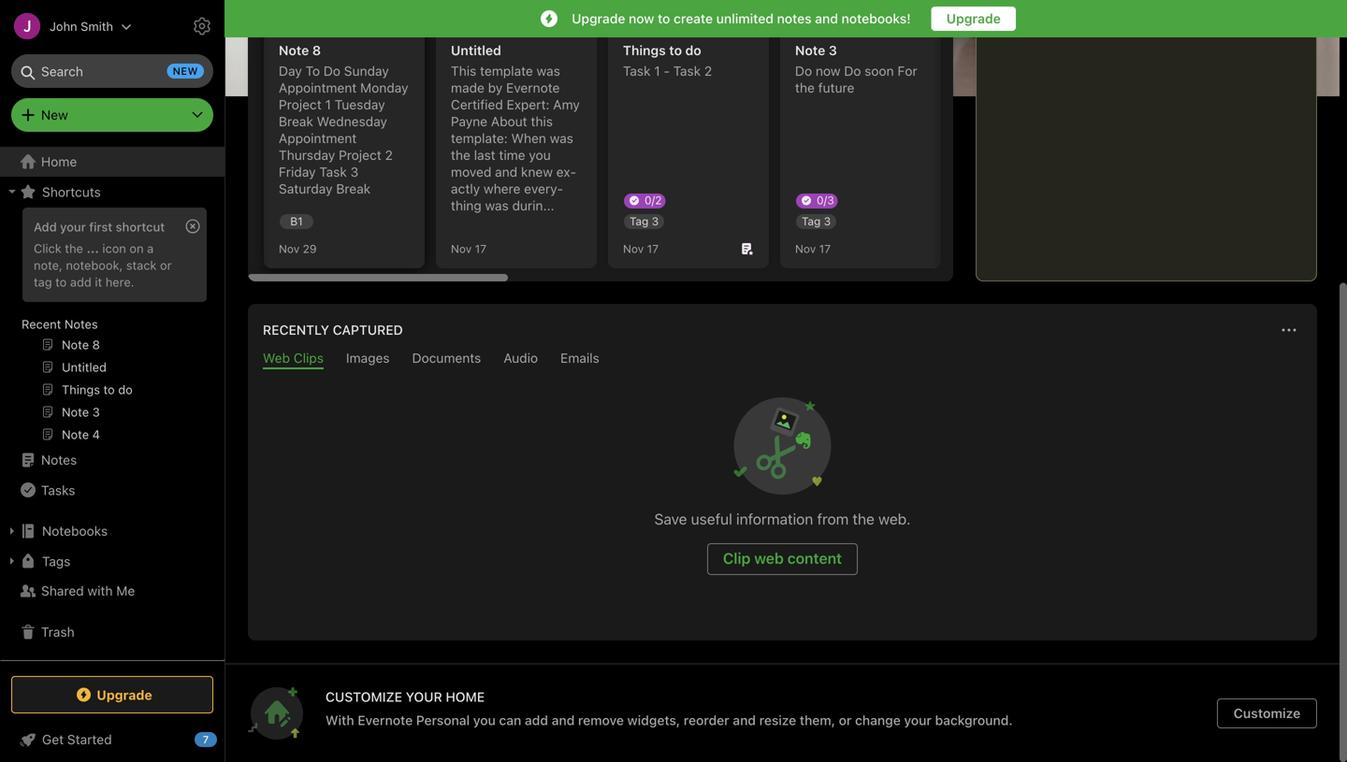 Task type: describe. For each thing, give the bounding box(es) containing it.
1 vertical spatial customize button
[[1217, 699, 1317, 729]]

2 appointment from the top
[[279, 131, 357, 146]]

with
[[87, 583, 113, 599]]

4 nov from the left
[[795, 242, 816, 255]]

first
[[89, 220, 112, 234]]

1 inside 'things to do task 1 - task 2'
[[654, 63, 660, 79]]

2 horizontal spatial task
[[673, 63, 701, 79]]

durin...
[[512, 198, 554, 213]]

web.
[[879, 510, 911, 528]]

monday
[[360, 80, 408, 95]]

tree containing home
[[0, 147, 225, 660]]

by
[[488, 80, 503, 95]]

every
[[524, 181, 563, 197]]

good afternoon, john!
[[248, 55, 432, 77]]

3 nov 17 from the left
[[795, 242, 831, 255]]

shortcut
[[116, 220, 165, 234]]

and left resize
[[733, 713, 756, 728]]

or inside icon on a note, notebook, stack or tag to add it here.
[[160, 258, 172, 272]]

web
[[754, 550, 784, 568]]

notes link
[[0, 445, 216, 475]]

information
[[736, 510, 813, 528]]

you inside untitled this template was made by evernote certified expert: amy payne about this template: when was the last time you moved and knew ex actly where every thing was durin...
[[529, 147, 551, 163]]

note for do
[[795, 43, 826, 58]]

evernote inside the customize your home with evernote personal you can add and remove widgets, reorder and resize them, or change your background.
[[358, 713, 413, 728]]

made
[[451, 80, 485, 95]]

to
[[306, 63, 320, 79]]

shortcuts
[[42, 184, 101, 200]]

1 vertical spatial customize
[[1234, 706, 1301, 721]]

tag 3 for task 1 - task 2
[[630, 215, 659, 228]]

0 vertical spatial was
[[537, 63, 560, 79]]

2 nov 17 from the left
[[623, 242, 659, 255]]

and right the notes
[[815, 11, 838, 26]]

click to collapse image
[[218, 728, 232, 750]]

friday
[[279, 164, 316, 180]]

background.
[[935, 713, 1013, 728]]

recent notes
[[22, 317, 98, 331]]

the inside untitled this template was made by evernote certified expert: amy payne about this template: when was the last time you moved and knew ex actly where every thing was durin...
[[451, 147, 471, 163]]

images
[[346, 350, 390, 366]]

notebooks!
[[842, 11, 911, 26]]

get
[[42, 732, 64, 748]]

note,
[[34, 258, 63, 272]]

certified
[[451, 97, 503, 112]]

nov 29
[[279, 242, 317, 255]]

shared with me link
[[0, 576, 216, 606]]

useful
[[691, 510, 733, 528]]

good
[[248, 55, 293, 77]]

actly
[[451, 164, 576, 197]]

tuesday
[[335, 97, 385, 112]]

create
[[674, 11, 713, 26]]

upgrade button
[[11, 677, 213, 714]]

things to do task 1 - task 2
[[623, 43, 712, 79]]

add
[[34, 220, 57, 234]]

2 do from the left
[[795, 63, 812, 79]]

new search field
[[24, 54, 204, 88]]

new
[[173, 65, 198, 77]]

john!
[[386, 55, 432, 77]]

clips
[[294, 350, 324, 366]]

template
[[480, 63, 533, 79]]

tasks button
[[0, 475, 216, 505]]

upgrade for upgrade now to create unlimited notes and notebooks!
[[572, 11, 625, 26]]

you inside the customize your home with evernote personal you can add and remove widgets, reorder and resize them, or change your background.
[[473, 713, 496, 728]]

0 vertical spatial customize button
[[1216, 51, 1317, 81]]

change
[[855, 713, 901, 728]]

thursday
[[279, 147, 335, 163]]

do for to
[[324, 63, 341, 79]]

shared with me
[[41, 583, 135, 599]]

tags
[[42, 554, 71, 569]]

new button
[[11, 98, 213, 132]]

where
[[484, 181, 521, 197]]

tasks
[[41, 483, 75, 498]]

note 3 do now do soon for the future
[[795, 43, 918, 95]]

3 nov from the left
[[623, 242, 644, 255]]

can
[[499, 713, 521, 728]]

clip
[[723, 550, 751, 568]]

group containing add your first shortcut
[[0, 202, 216, 453]]

documents tab
[[412, 350, 481, 370]]

upgrade now to create unlimited notes and notebooks!
[[572, 11, 911, 26]]

wednesday
[[317, 114, 387, 129]]

new
[[41, 107, 68, 123]]

tag for do now do soon for the future
[[802, 215, 821, 228]]

widgets,
[[628, 713, 680, 728]]

tab list containing web clips
[[252, 350, 1314, 370]]

2 vertical spatial was
[[485, 198, 509, 213]]

Help and Learning task checklist field
[[0, 725, 225, 755]]

shortcuts button
[[0, 177, 216, 207]]

expert:
[[507, 97, 550, 112]]

1 17 from the left
[[475, 242, 487, 255]]

web clips tab
[[263, 350, 324, 370]]

evernote inside untitled this template was made by evernote certified expert: amy payne about this template: when was the last time you moved and knew ex actly where every thing was durin...
[[506, 80, 560, 95]]

the left ...
[[65, 241, 83, 255]]

home
[[41, 154, 77, 169]]

1 vertical spatial was
[[550, 131, 574, 146]]

0 vertical spatial to
[[658, 11, 670, 26]]

remove
[[578, 713, 624, 728]]

day
[[279, 63, 302, 79]]

personal
[[416, 713, 470, 728]]

emails
[[561, 350, 600, 366]]

them,
[[800, 713, 836, 728]]

1 horizontal spatial task
[[623, 63, 651, 79]]

29
[[303, 242, 317, 255]]

things
[[623, 43, 666, 58]]

trash link
[[0, 618, 216, 648]]

this template was made by evernote certified expert: amy payne about this template: when was the last time you moved and knew ex actly where every thing was durin... tab panel
[[248, 10, 1347, 282]]

last
[[474, 147, 496, 163]]

tag
[[34, 275, 52, 289]]

untitled
[[451, 43, 501, 58]]

amy
[[553, 97, 580, 112]]

save useful information from the web.
[[655, 510, 911, 528]]



Task type: locate. For each thing, give the bounding box(es) containing it.
notes
[[777, 11, 812, 26]]

upgrade
[[572, 11, 625, 26], [947, 11, 1001, 26], [97, 688, 152, 703]]

group
[[0, 202, 216, 453]]

add right can
[[525, 713, 548, 728]]

audio tab
[[504, 350, 538, 370]]

3 down "wednesday"
[[351, 164, 359, 180]]

More actions field
[[1276, 317, 1303, 343]]

now up future
[[816, 63, 841, 79]]

1 do from the left
[[324, 63, 341, 79]]

0 horizontal spatial evernote
[[358, 713, 413, 728]]

3
[[829, 43, 837, 58], [351, 164, 359, 180], [652, 215, 659, 228], [824, 215, 831, 228]]

upgrade inside popup button
[[97, 688, 152, 703]]

the inside note 3 do now do soon for the future
[[795, 80, 815, 95]]

2 vertical spatial to
[[55, 275, 67, 289]]

1 vertical spatial to
[[669, 43, 682, 58]]

john smith
[[50, 19, 113, 33]]

web
[[263, 350, 290, 366]]

customize
[[1249, 59, 1310, 73], [1234, 706, 1301, 721]]

untitled this template was made by evernote certified expert: amy payne about this template: when was the last time you moved and knew ex actly where every thing was durin...
[[451, 43, 580, 213]]

0 horizontal spatial or
[[160, 258, 172, 272]]

expand tags image
[[5, 554, 20, 569]]

settings image
[[191, 15, 213, 37]]

0 horizontal spatial 2
[[385, 147, 393, 163]]

future
[[818, 80, 855, 95]]

2 horizontal spatial upgrade
[[947, 11, 1001, 26]]

your up click the ...
[[60, 220, 86, 234]]

...
[[87, 241, 99, 255]]

0 vertical spatial or
[[160, 258, 172, 272]]

note inside "note 8 day to do sunday appointment monday project 1 tuesday break wednesday appointment thursday project 2 friday task 3 saturday break"
[[279, 43, 309, 58]]

to
[[658, 11, 670, 26], [669, 43, 682, 58], [55, 275, 67, 289]]

note up day
[[279, 43, 309, 58]]

0 vertical spatial 1
[[654, 63, 660, 79]]

1 vertical spatial or
[[839, 713, 852, 728]]

john
[[50, 19, 77, 33]]

you left can
[[473, 713, 496, 728]]

the right from
[[853, 510, 875, 528]]

tag for task 1 - task 2
[[630, 215, 649, 228]]

add your first shortcut
[[34, 220, 165, 234]]

moved
[[451, 164, 492, 180]]

b1
[[290, 215, 303, 228]]

1 vertical spatial your
[[904, 713, 932, 728]]

do inside "note 8 day to do sunday appointment monday project 1 tuesday break wednesday appointment thursday project 2 friday task 3 saturday break"
[[324, 63, 341, 79]]

1 horizontal spatial you
[[529, 147, 551, 163]]

started
[[67, 732, 112, 748]]

your
[[406, 690, 442, 705]]

recently
[[263, 322, 329, 338]]

with
[[326, 713, 354, 728]]

for
[[898, 63, 918, 79]]

content
[[788, 550, 842, 568]]

reorder
[[684, 713, 730, 728]]

tag down "0/3"
[[802, 215, 821, 228]]

1 horizontal spatial add
[[525, 713, 548, 728]]

your right the change in the bottom of the page
[[904, 713, 932, 728]]

1 horizontal spatial your
[[904, 713, 932, 728]]

upgrade inside button
[[947, 11, 1001, 26]]

0 vertical spatial now
[[629, 11, 654, 26]]

0 horizontal spatial add
[[70, 275, 92, 289]]

and inside untitled this template was made by evernote certified expert: amy payne about this template: when was the last time you moved and knew ex actly where every thing was durin...
[[495, 164, 518, 180]]

0 horizontal spatial tag 3
[[630, 215, 659, 228]]

nov 17 down "0/3"
[[795, 242, 831, 255]]

click the ...
[[34, 241, 99, 255]]

0 horizontal spatial now
[[629, 11, 654, 26]]

or inside the customize your home with evernote personal you can add and remove widgets, reorder and resize them, or change your background.
[[839, 713, 852, 728]]

nov 17
[[451, 242, 487, 255], [623, 242, 659, 255], [795, 242, 831, 255]]

project down "wednesday"
[[339, 147, 382, 163]]

note down the notes
[[795, 43, 826, 58]]

0 horizontal spatial break
[[279, 114, 313, 129]]

do up future
[[844, 63, 861, 79]]

0 horizontal spatial you
[[473, 713, 496, 728]]

documents
[[412, 350, 481, 366]]

task
[[623, 63, 651, 79], [673, 63, 701, 79], [319, 164, 347, 180]]

do
[[324, 63, 341, 79], [795, 63, 812, 79], [844, 63, 861, 79]]

add inside the customize your home with evernote personal you can add and remove widgets, reorder and resize them, or change your background.
[[525, 713, 548, 728]]

unlimited
[[716, 11, 774, 26]]

3 down "0/3"
[[824, 215, 831, 228]]

task inside "note 8 day to do sunday appointment monday project 1 tuesday break wednesday appointment thursday project 2 friday task 3 saturday break"
[[319, 164, 347, 180]]

template:
[[451, 131, 508, 146]]

note inside note 3 do now do soon for the future
[[795, 43, 826, 58]]

clip web content
[[723, 550, 842, 568]]

notes right recent
[[64, 317, 98, 331]]

to right tag
[[55, 275, 67, 289]]

afternoon,
[[297, 55, 381, 77]]

was down 'this'
[[550, 131, 574, 146]]

do
[[686, 43, 702, 58]]

0 horizontal spatial project
[[279, 97, 322, 112]]

to left do
[[669, 43, 682, 58]]

web clips
[[263, 350, 324, 366]]

1 inside "note 8 day to do sunday appointment monday project 1 tuesday break wednesday appointment thursday project 2 friday task 3 saturday break"
[[325, 97, 331, 112]]

tag 3 for do now do soon for the future
[[802, 215, 831, 228]]

to left create
[[658, 11, 670, 26]]

0 vertical spatial your
[[60, 220, 86, 234]]

1 left -
[[654, 63, 660, 79]]

tree
[[0, 147, 225, 660]]

1 tag 3 from the left
[[630, 215, 659, 228]]

0 vertical spatial customize
[[1249, 59, 1310, 73]]

1 horizontal spatial or
[[839, 713, 852, 728]]

and left the remove
[[552, 713, 575, 728]]

you up the knew
[[529, 147, 551, 163]]

it
[[95, 275, 102, 289]]

0 horizontal spatial 1
[[325, 97, 331, 112]]

1 vertical spatial evernote
[[358, 713, 413, 728]]

expand notebooks image
[[5, 524, 20, 539]]

or
[[160, 258, 172, 272], [839, 713, 852, 728]]

when
[[511, 131, 546, 146]]

1 vertical spatial add
[[525, 713, 548, 728]]

more actions image
[[1278, 319, 1301, 342]]

web clips tab panel
[[248, 370, 1317, 641]]

3 17 from the left
[[819, 242, 831, 255]]

get started
[[42, 732, 112, 748]]

images tab
[[346, 350, 390, 370]]

1 horizontal spatial break
[[336, 181, 371, 197]]

Start writing… text field
[[992, 0, 1316, 266]]

now inside note 3 do now do soon for the future
[[816, 63, 841, 79]]

1 horizontal spatial 1
[[654, 63, 660, 79]]

1 vertical spatial now
[[816, 63, 841, 79]]

7
[[203, 734, 209, 746]]

evernote up the expert:
[[506, 80, 560, 95]]

icon
[[102, 241, 126, 255]]

2 down "wednesday"
[[385, 147, 393, 163]]

2 horizontal spatial 17
[[819, 242, 831, 255]]

note 8 day to do sunday appointment monday project 1 tuesday break wednesday appointment thursday project 2 friday task 3 saturday break
[[279, 43, 408, 197]]

1 vertical spatial appointment
[[279, 131, 357, 146]]

upgrade button
[[932, 7, 1016, 31]]

your inside the customize your home with evernote personal you can add and remove widgets, reorder and resize them, or change your background.
[[904, 713, 932, 728]]

upgrade for upgrade button at the top right
[[947, 11, 1001, 26]]

1 horizontal spatial 2
[[705, 63, 712, 79]]

1 vertical spatial 1
[[325, 97, 331, 112]]

0 horizontal spatial tag
[[630, 215, 649, 228]]

-
[[664, 63, 670, 79]]

audio
[[504, 350, 538, 366]]

1 nov 17 from the left
[[451, 242, 487, 255]]

1 vertical spatial 2
[[385, 147, 393, 163]]

about
[[491, 114, 527, 129]]

do down the notes
[[795, 63, 812, 79]]

customize button
[[1216, 51, 1317, 81], [1217, 699, 1317, 729]]

1 tag from the left
[[630, 215, 649, 228]]

the left future
[[795, 80, 815, 95]]

2 nov from the left
[[451, 242, 472, 255]]

task down things
[[623, 63, 651, 79]]

or right them,
[[839, 713, 852, 728]]

0 vertical spatial notes
[[64, 317, 98, 331]]

trash
[[41, 625, 75, 640]]

1 horizontal spatial tag 3
[[802, 215, 831, 228]]

1 horizontal spatial tag
[[802, 215, 821, 228]]

the up moved at the top left
[[451, 147, 471, 163]]

tags button
[[0, 546, 216, 576]]

note for day
[[279, 43, 309, 58]]

captured
[[333, 322, 403, 338]]

1 horizontal spatial do
[[795, 63, 812, 79]]

shared
[[41, 583, 84, 599]]

0 vertical spatial project
[[279, 97, 322, 112]]

add
[[70, 275, 92, 289], [525, 713, 548, 728]]

home link
[[0, 147, 225, 177]]

nov 17 down 0/2
[[623, 242, 659, 255]]

Search text field
[[24, 54, 200, 88]]

0 horizontal spatial note
[[279, 43, 309, 58]]

notebook,
[[66, 258, 123, 272]]

2 right -
[[705, 63, 712, 79]]

0 vertical spatial 2
[[705, 63, 712, 79]]

customize
[[326, 690, 402, 705]]

2 tag 3 from the left
[[802, 215, 831, 228]]

tag down 0/2
[[630, 215, 649, 228]]

1 appointment from the top
[[279, 80, 357, 95]]

0 horizontal spatial your
[[60, 220, 86, 234]]

saturday
[[279, 181, 333, 197]]

break up "thursday"
[[279, 114, 313, 129]]

3 up future
[[829, 43, 837, 58]]

0 horizontal spatial nov 17
[[451, 242, 487, 255]]

2 inside "note 8 day to do sunday appointment monday project 1 tuesday break wednesday appointment thursday project 2 friday task 3 saturday break"
[[385, 147, 393, 163]]

clip web content button
[[707, 544, 858, 575]]

0 vertical spatial add
[[70, 275, 92, 289]]

1 horizontal spatial evernote
[[506, 80, 560, 95]]

now up things
[[629, 11, 654, 26]]

2 17 from the left
[[647, 242, 659, 255]]

3 do from the left
[[844, 63, 861, 79]]

recently captured button
[[259, 319, 403, 342]]

0 vertical spatial you
[[529, 147, 551, 163]]

payne
[[451, 114, 488, 129]]

0 horizontal spatial 17
[[475, 242, 487, 255]]

do for now
[[844, 63, 861, 79]]

from
[[817, 510, 849, 528]]

notes up tasks at the left
[[41, 452, 77, 468]]

the inside 'tab panel'
[[853, 510, 875, 528]]

3 inside "note 8 day to do sunday appointment monday project 1 tuesday break wednesday appointment thursday project 2 friday task 3 saturday break"
[[351, 164, 359, 180]]

evernote down the customize at bottom left
[[358, 713, 413, 728]]

and up where
[[495, 164, 518, 180]]

here.
[[106, 275, 134, 289]]

or right stack
[[160, 258, 172, 272]]

a
[[147, 241, 154, 255]]

was down where
[[485, 198, 509, 213]]

2 note from the left
[[795, 43, 826, 58]]

0 vertical spatial break
[[279, 114, 313, 129]]

break
[[279, 114, 313, 129], [336, 181, 371, 197]]

17
[[475, 242, 487, 255], [647, 242, 659, 255], [819, 242, 831, 255]]

task right -
[[673, 63, 701, 79]]

soon
[[865, 63, 894, 79]]

17 down thing
[[475, 242, 487, 255]]

1 up "wednesday"
[[325, 97, 331, 112]]

1 horizontal spatial project
[[339, 147, 382, 163]]

1 vertical spatial break
[[336, 181, 371, 197]]

task down "thursday"
[[319, 164, 347, 180]]

thing
[[451, 181, 563, 213]]

on
[[130, 241, 144, 255]]

0 horizontal spatial upgrade
[[97, 688, 152, 703]]

add inside icon on a note, notebook, stack or tag to add it here.
[[70, 275, 92, 289]]

project down day
[[279, 97, 322, 112]]

appointment up "thursday"
[[279, 131, 357, 146]]

1 horizontal spatial nov 17
[[623, 242, 659, 255]]

1 horizontal spatial now
[[816, 63, 841, 79]]

0/2
[[645, 194, 662, 207]]

0 horizontal spatial do
[[324, 63, 341, 79]]

3 inside note 3 do now do soon for the future
[[829, 43, 837, 58]]

Account field
[[0, 7, 132, 45]]

1 note from the left
[[279, 43, 309, 58]]

1 nov from the left
[[279, 242, 300, 255]]

0 horizontal spatial task
[[319, 164, 347, 180]]

add left it
[[70, 275, 92, 289]]

notebooks
[[42, 524, 108, 539]]

3 down 0/2
[[652, 215, 659, 228]]

ex
[[557, 164, 576, 180]]

tag 3 down 0/2
[[630, 215, 659, 228]]

17 down "0/3"
[[819, 242, 831, 255]]

1 vertical spatial project
[[339, 147, 382, 163]]

1 horizontal spatial 17
[[647, 242, 659, 255]]

1 horizontal spatial note
[[795, 43, 826, 58]]

do right to
[[324, 63, 341, 79]]

save
[[655, 510, 687, 528]]

2 tag from the left
[[802, 215, 821, 228]]

your
[[60, 220, 86, 234], [904, 713, 932, 728]]

to inside 'things to do task 1 - task 2'
[[669, 43, 682, 58]]

to inside icon on a note, notebook, stack or tag to add it here.
[[55, 275, 67, 289]]

knew
[[521, 164, 553, 180]]

was up amy
[[537, 63, 560, 79]]

tab list
[[252, 350, 1314, 370]]

0 vertical spatial appointment
[[279, 80, 357, 95]]

icon on a note, notebook, stack or tag to add it here.
[[34, 241, 172, 289]]

1 vertical spatial notes
[[41, 452, 77, 468]]

break right saturday
[[336, 181, 371, 197]]

2 inside 'things to do task 1 - task 2'
[[705, 63, 712, 79]]

tag 3 down "0/3"
[[802, 215, 831, 228]]

2 horizontal spatial do
[[844, 63, 861, 79]]

17 down 0/2
[[647, 242, 659, 255]]

nov 17 down thing
[[451, 242, 487, 255]]

0 vertical spatial evernote
[[506, 80, 560, 95]]

2 horizontal spatial nov 17
[[795, 242, 831, 255]]

resize
[[760, 713, 797, 728]]

time
[[499, 147, 525, 163]]

1 vertical spatial you
[[473, 713, 496, 728]]

1 horizontal spatial upgrade
[[572, 11, 625, 26]]

emails tab
[[561, 350, 600, 370]]

appointment down to
[[279, 80, 357, 95]]

me
[[116, 583, 135, 599]]

smith
[[81, 19, 113, 33]]



Task type: vqa. For each thing, say whether or not it's contained in the screenshot.
"Smith" inside the First Notebook row
no



